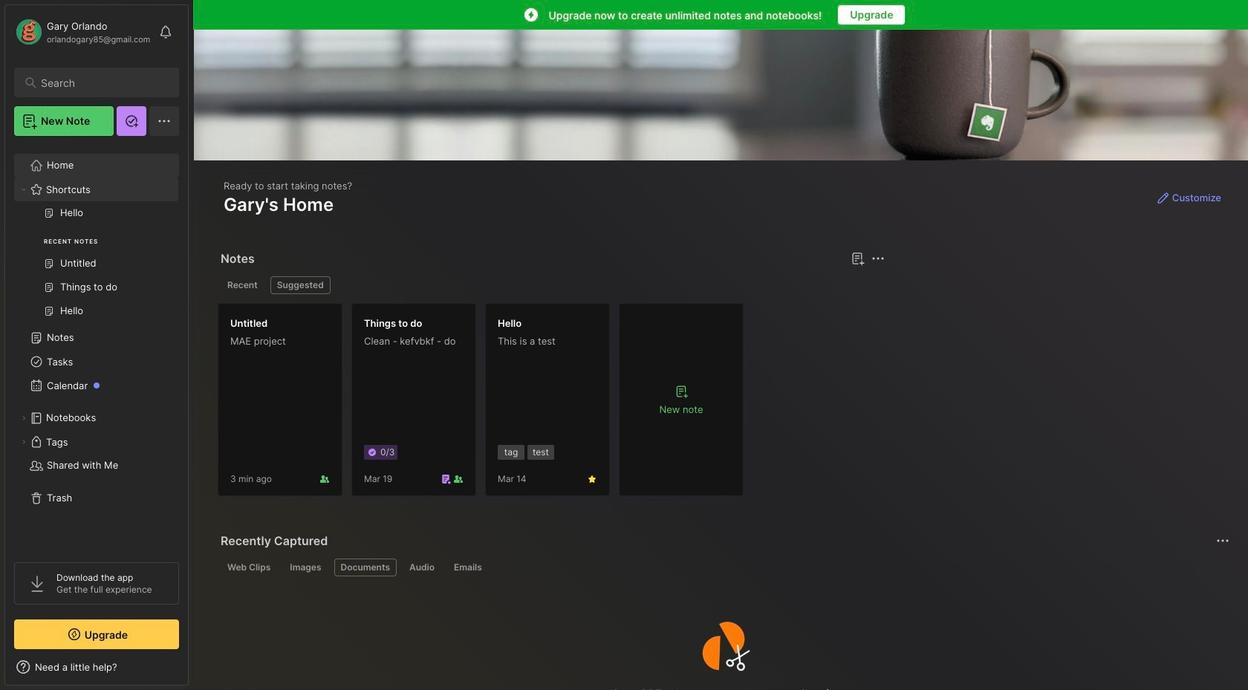 Task type: vqa. For each thing, say whether or not it's contained in the screenshot.
group on the top of the page inside Tree
yes



Task type: locate. For each thing, give the bounding box(es) containing it.
WHAT'S NEW field
[[5, 655, 188, 679]]

2 tab list from the top
[[221, 559, 1228, 577]]

expand tags image
[[19, 438, 28, 447]]

1 vertical spatial tab list
[[221, 559, 1228, 577]]

group
[[14, 201, 178, 332]]

tree
[[5, 145, 188, 549]]

tree inside main element
[[5, 145, 188, 549]]

None search field
[[41, 74, 166, 91]]

tab
[[221, 276, 264, 294], [270, 276, 330, 294], [221, 559, 277, 577], [283, 559, 328, 577], [334, 559, 397, 577], [403, 559, 441, 577], [447, 559, 489, 577]]

tab list
[[221, 276, 883, 294], [221, 559, 1228, 577]]

row group
[[218, 303, 753, 505]]

0 vertical spatial tab list
[[221, 276, 883, 294]]

click to collapse image
[[188, 663, 199, 681]]



Task type: describe. For each thing, give the bounding box(es) containing it.
1 tab list from the top
[[221, 276, 883, 294]]

main element
[[0, 0, 193, 690]]

group inside main element
[[14, 201, 178, 332]]

Account field
[[14, 17, 150, 47]]

expand notebooks image
[[19, 414, 28, 423]]

more actions image
[[1214, 532, 1232, 550]]

Search text field
[[41, 76, 166, 90]]

none search field inside main element
[[41, 74, 166, 91]]

More actions field
[[1213, 531, 1234, 551]]



